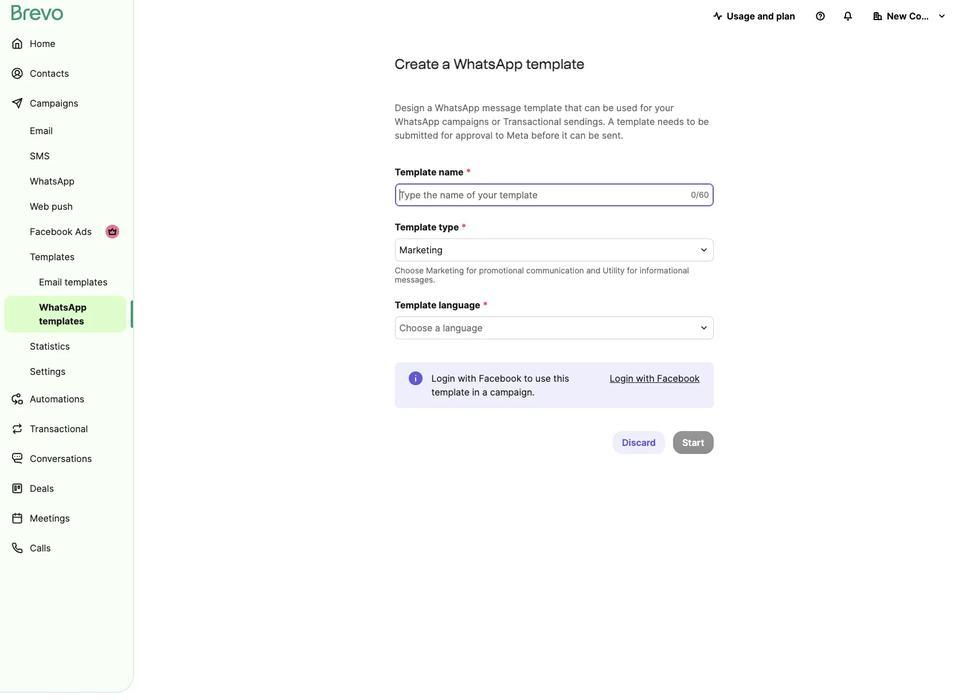 Task type: describe. For each thing, give the bounding box(es) containing it.
sms
[[30, 150, 50, 162]]

sent.
[[602, 130, 624, 141]]

conversations link
[[5, 445, 126, 473]]

message
[[483, 102, 522, 114]]

submitted
[[395, 130, 439, 141]]

needs
[[658, 116, 684, 127]]

1 vertical spatial can
[[570, 130, 586, 141]]

meetings
[[30, 513, 70, 524]]

in
[[472, 387, 480, 398]]

template down used
[[617, 116, 655, 127]]

conversations
[[30, 453, 92, 465]]

campaigns link
[[5, 89, 126, 117]]

a for design
[[427, 102, 433, 114]]

0
[[691, 190, 696, 200]]

usage
[[727, 10, 755, 22]]

whatsapp templates link
[[5, 296, 126, 333]]

calls link
[[5, 535, 126, 562]]

create a whatsapp template
[[395, 56, 585, 72]]

for right utility
[[627, 266, 638, 275]]

usage and plan
[[727, 10, 796, 22]]

login with facebook link
[[610, 372, 700, 385]]

name
[[439, 166, 464, 178]]

transactional inside design a whatsapp message template that can be used for your whatsapp campaigns or transactional sendings. a template needs to be submitted for approval to meta before it can be sent.
[[503, 116, 561, 127]]

facebook for login with facebook to use this template in a campaign.
[[479, 373, 522, 384]]

and inside choose marketing for promotional communication and utility for informational messages.
[[587, 266, 601, 275]]

design a whatsapp message template that can be used for your whatsapp campaigns or transactional sendings. a template needs to be submitted for approval to meta before it can be sent.
[[395, 102, 709, 141]]

a inside login with facebook to use this template in a campaign.
[[483, 387, 488, 398]]

settings link
[[5, 360, 126, 383]]

template type *
[[395, 221, 467, 233]]

discard button
[[613, 431, 665, 454]]

create
[[395, 56, 439, 72]]

1 horizontal spatial be
[[603, 102, 614, 114]]

Type the name of your template text field
[[395, 184, 714, 207]]

template up that
[[526, 56, 585, 72]]

template name *
[[395, 166, 471, 178]]

choose a language
[[400, 322, 483, 334]]

60
[[699, 190, 709, 200]]

whatsapp up the campaigns at the top
[[435, 102, 480, 114]]

sms link
[[5, 145, 126, 168]]

web push
[[30, 201, 73, 212]]

templates link
[[5, 246, 126, 268]]

0 horizontal spatial facebook
[[30, 226, 73, 237]]

informational
[[640, 266, 689, 275]]

discard
[[622, 437, 656, 449]]

settings
[[30, 366, 66, 377]]

email templates
[[39, 277, 108, 288]]

transactional link
[[5, 415, 126, 443]]

with for login with facebook to use this template in a campaign.
[[458, 373, 477, 384]]

left___rvooi image
[[108, 227, 117, 236]]

marketing inside choose marketing for promotional communication and utility for informational messages.
[[426, 266, 464, 275]]

whatsapp up message
[[454, 56, 523, 72]]

login with facebook
[[610, 373, 700, 384]]

new company button
[[865, 5, 956, 28]]

contacts
[[30, 68, 69, 79]]

with for login with facebook
[[636, 373, 655, 384]]

templates
[[30, 251, 75, 263]]

campaign.
[[490, 387, 535, 398]]

company
[[910, 10, 952, 22]]

a for create
[[442, 56, 451, 72]]

campaigns
[[30, 98, 78, 109]]

email for email
[[30, 125, 53, 137]]

new company
[[887, 10, 952, 22]]

1 vertical spatial be
[[698, 116, 709, 127]]

messages.
[[395, 275, 436, 285]]

use
[[536, 373, 551, 384]]

promotional
[[479, 266, 524, 275]]

template for template language
[[395, 299, 437, 311]]

that
[[565, 102, 582, 114]]

a
[[608, 116, 615, 127]]

marketing inside popup button
[[400, 244, 443, 256]]

whatsapp link
[[5, 170, 126, 193]]

facebook ads link
[[5, 220, 126, 243]]



Task type: locate. For each thing, give the bounding box(es) containing it.
email down templates
[[39, 277, 62, 288]]

templates up statistics link
[[39, 316, 84, 327]]

* down promotional
[[483, 299, 488, 311]]

choose a language button
[[395, 317, 714, 340]]

* for template type *
[[462, 221, 467, 233]]

and left plan
[[758, 10, 774, 22]]

0 vertical spatial to
[[687, 116, 696, 127]]

language inside popup button
[[443, 322, 483, 334]]

language up choose a language
[[439, 299, 481, 311]]

0 vertical spatial be
[[603, 102, 614, 114]]

2 horizontal spatial to
[[687, 116, 696, 127]]

a right in
[[483, 387, 488, 398]]

home link
[[5, 30, 126, 57]]

be down "sendings."
[[589, 130, 600, 141]]

templates for whatsapp templates
[[39, 316, 84, 327]]

1 horizontal spatial to
[[524, 373, 533, 384]]

home
[[30, 38, 55, 49]]

a right design at the left
[[427, 102, 433, 114]]

marketing
[[400, 244, 443, 256], [426, 266, 464, 275]]

to left use
[[524, 373, 533, 384]]

design
[[395, 102, 425, 114]]

0 vertical spatial transactional
[[503, 116, 561, 127]]

start
[[683, 437, 705, 449]]

login
[[432, 373, 455, 384], [610, 373, 634, 384]]

can up "sendings."
[[585, 102, 601, 114]]

meta
[[507, 130, 529, 141]]

0 / 60
[[691, 190, 709, 200]]

for left your
[[640, 102, 652, 114]]

2 horizontal spatial facebook
[[657, 373, 700, 384]]

1 horizontal spatial transactional
[[503, 116, 561, 127]]

0 horizontal spatial transactional
[[30, 423, 88, 435]]

2 vertical spatial be
[[589, 130, 600, 141]]

1 vertical spatial language
[[443, 322, 483, 334]]

0 vertical spatial marketing
[[400, 244, 443, 256]]

it
[[562, 130, 568, 141]]

templates inside 'link'
[[65, 277, 108, 288]]

whatsapp down email templates 'link'
[[39, 302, 87, 313]]

marketing up template language *
[[426, 266, 464, 275]]

can right it
[[570, 130, 586, 141]]

0 vertical spatial email
[[30, 125, 53, 137]]

1 template from the top
[[395, 166, 437, 178]]

templates for email templates
[[65, 277, 108, 288]]

2 horizontal spatial be
[[698, 116, 709, 127]]

1 vertical spatial to
[[496, 130, 504, 141]]

1 vertical spatial *
[[462, 221, 467, 233]]

* right name
[[466, 166, 471, 178]]

automations link
[[5, 385, 126, 413]]

and left utility
[[587, 266, 601, 275]]

email for email templates
[[39, 277, 62, 288]]

1 vertical spatial email
[[39, 277, 62, 288]]

communication
[[527, 266, 584, 275]]

1 horizontal spatial and
[[758, 10, 774, 22]]

language
[[439, 299, 481, 311], [443, 322, 483, 334]]

to inside login with facebook to use this template in a campaign.
[[524, 373, 533, 384]]

automations
[[30, 394, 84, 405]]

0 vertical spatial language
[[439, 299, 481, 311]]

choose down template language *
[[400, 322, 433, 334]]

alert
[[395, 363, 714, 408]]

new
[[887, 10, 907, 22]]

1 horizontal spatial login
[[610, 373, 634, 384]]

1 horizontal spatial facebook
[[479, 373, 522, 384]]

choose inside popup button
[[400, 322, 433, 334]]

email up sms
[[30, 125, 53, 137]]

to
[[687, 116, 696, 127], [496, 130, 504, 141], [524, 373, 533, 384]]

3 template from the top
[[395, 299, 437, 311]]

or
[[492, 116, 501, 127]]

* for template language *
[[483, 299, 488, 311]]

for down the campaigns at the top
[[441, 130, 453, 141]]

be right the "needs"
[[698, 116, 709, 127]]

transactional
[[503, 116, 561, 127], [30, 423, 88, 435]]

a for choose
[[435, 322, 441, 334]]

1 vertical spatial and
[[587, 266, 601, 275]]

template left type on the left of page
[[395, 221, 437, 233]]

0 horizontal spatial be
[[589, 130, 600, 141]]

whatsapp up web push
[[30, 176, 75, 187]]

before
[[532, 130, 560, 141]]

start button
[[673, 431, 714, 454]]

whatsapp
[[454, 56, 523, 72], [435, 102, 480, 114], [395, 116, 440, 127], [30, 176, 75, 187], [39, 302, 87, 313]]

0 vertical spatial templates
[[65, 277, 108, 288]]

sendings.
[[564, 116, 606, 127]]

1 vertical spatial transactional
[[30, 423, 88, 435]]

2 vertical spatial *
[[483, 299, 488, 311]]

choose for choose marketing for promotional communication and utility for informational messages.
[[395, 266, 424, 275]]

template for template name
[[395, 166, 437, 178]]

0 horizontal spatial login
[[432, 373, 455, 384]]

marketing down template type *
[[400, 244, 443, 256]]

0 vertical spatial *
[[466, 166, 471, 178]]

a inside popup button
[[435, 322, 441, 334]]

to right the "needs"
[[687, 116, 696, 127]]

with inside the login with facebook link
[[636, 373, 655, 384]]

login for login with facebook to use this template in a campaign.
[[432, 373, 455, 384]]

2 vertical spatial to
[[524, 373, 533, 384]]

0 vertical spatial can
[[585, 102, 601, 114]]

login inside login with facebook to use this template in a campaign.
[[432, 373, 455, 384]]

be up a on the top of page
[[603, 102, 614, 114]]

templates down templates link
[[65, 277, 108, 288]]

approval
[[456, 130, 493, 141]]

and
[[758, 10, 774, 22], [587, 266, 601, 275]]

2 template from the top
[[395, 221, 437, 233]]

a
[[442, 56, 451, 72], [427, 102, 433, 114], [435, 322, 441, 334], [483, 387, 488, 398]]

alert containing login with facebook to use this template in a campaign.
[[395, 363, 714, 408]]

template
[[395, 166, 437, 178], [395, 221, 437, 233], [395, 299, 437, 311]]

with inside login with facebook to use this template in a campaign.
[[458, 373, 477, 384]]

login with facebook to use this template in a campaign.
[[432, 373, 570, 398]]

your
[[655, 102, 674, 114]]

transactional up the before
[[503, 116, 561, 127]]

facebook inside login with facebook to use this template in a campaign.
[[479, 373, 522, 384]]

transactional down automations
[[30, 423, 88, 435]]

1 login from the left
[[432, 373, 455, 384]]

2 with from the left
[[636, 373, 655, 384]]

1 vertical spatial template
[[395, 221, 437, 233]]

email templates link
[[5, 271, 126, 294]]

0 vertical spatial choose
[[395, 266, 424, 275]]

* for template name *
[[466, 166, 471, 178]]

marketing button
[[395, 239, 714, 262]]

template for template type
[[395, 221, 437, 233]]

facebook for login with facebook
[[657, 373, 700, 384]]

* right type on the left of page
[[462, 221, 467, 233]]

1 vertical spatial choose
[[400, 322, 433, 334]]

template inside login with facebook to use this template in a campaign.
[[432, 387, 470, 398]]

web
[[30, 201, 49, 212]]

2 login from the left
[[610, 373, 634, 384]]

can
[[585, 102, 601, 114], [570, 130, 586, 141]]

for left promotional
[[466, 266, 477, 275]]

whatsapp inside "link"
[[30, 176, 75, 187]]

web push link
[[5, 195, 126, 218]]

this
[[554, 373, 570, 384]]

used
[[617, 102, 638, 114]]

email link
[[5, 119, 126, 142]]

contacts link
[[5, 60, 126, 87]]

template language *
[[395, 299, 488, 311]]

email
[[30, 125, 53, 137], [39, 277, 62, 288]]

a right the create
[[442, 56, 451, 72]]

0 horizontal spatial and
[[587, 266, 601, 275]]

ads
[[75, 226, 92, 237]]

0 horizontal spatial with
[[458, 373, 477, 384]]

statistics
[[30, 341, 70, 352]]

usage and plan button
[[704, 5, 805, 28]]

whatsapp templates
[[39, 302, 87, 327]]

templates inside whatsapp templates
[[39, 316, 84, 327]]

deals link
[[5, 475, 126, 503]]

push
[[52, 201, 73, 212]]

email inside email templates 'link'
[[39, 277, 62, 288]]

template down messages.
[[395, 299, 437, 311]]

facebook ads
[[30, 226, 92, 237]]

choose up template language *
[[395, 266, 424, 275]]

a down template language *
[[435, 322, 441, 334]]

choose inside choose marketing for promotional communication and utility for informational messages.
[[395, 266, 424, 275]]

type
[[439, 221, 459, 233]]

0 horizontal spatial to
[[496, 130, 504, 141]]

template up the before
[[524, 102, 562, 114]]

none field inside choose a language popup button
[[400, 321, 696, 335]]

email inside email link
[[30, 125, 53, 137]]

plan
[[777, 10, 796, 22]]

and inside usage and plan button
[[758, 10, 774, 22]]

1 with from the left
[[458, 373, 477, 384]]

utility
[[603, 266, 625, 275]]

1 horizontal spatial with
[[636, 373, 655, 384]]

template left in
[[432, 387, 470, 398]]

1 vertical spatial marketing
[[426, 266, 464, 275]]

templates
[[65, 277, 108, 288], [39, 316, 84, 327]]

login for login with facebook
[[610, 373, 634, 384]]

for
[[640, 102, 652, 114], [441, 130, 453, 141], [466, 266, 477, 275], [627, 266, 638, 275]]

0 vertical spatial and
[[758, 10, 774, 22]]

to down or
[[496, 130, 504, 141]]

statistics link
[[5, 335, 126, 358]]

0 vertical spatial template
[[395, 166, 437, 178]]

1 vertical spatial templates
[[39, 316, 84, 327]]

None field
[[400, 321, 696, 335]]

/
[[696, 190, 699, 200]]

choose for choose a language
[[400, 322, 433, 334]]

template
[[526, 56, 585, 72], [524, 102, 562, 114], [617, 116, 655, 127], [432, 387, 470, 398]]

whatsapp up submitted
[[395, 116, 440, 127]]

choose
[[395, 266, 424, 275], [400, 322, 433, 334]]

campaigns
[[442, 116, 489, 127]]

calls
[[30, 543, 51, 554]]

meetings link
[[5, 505, 126, 532]]

template left name
[[395, 166, 437, 178]]

*
[[466, 166, 471, 178], [462, 221, 467, 233], [483, 299, 488, 311]]

language down template language *
[[443, 322, 483, 334]]

deals
[[30, 483, 54, 494]]

choose marketing for promotional communication and utility for informational messages.
[[395, 266, 689, 285]]

2 vertical spatial template
[[395, 299, 437, 311]]

a inside design a whatsapp message template that can be used for your whatsapp campaigns or transactional sendings. a template needs to be submitted for approval to meta before it can be sent.
[[427, 102, 433, 114]]



Task type: vqa. For each thing, say whether or not it's contained in the screenshot.
'2'
no



